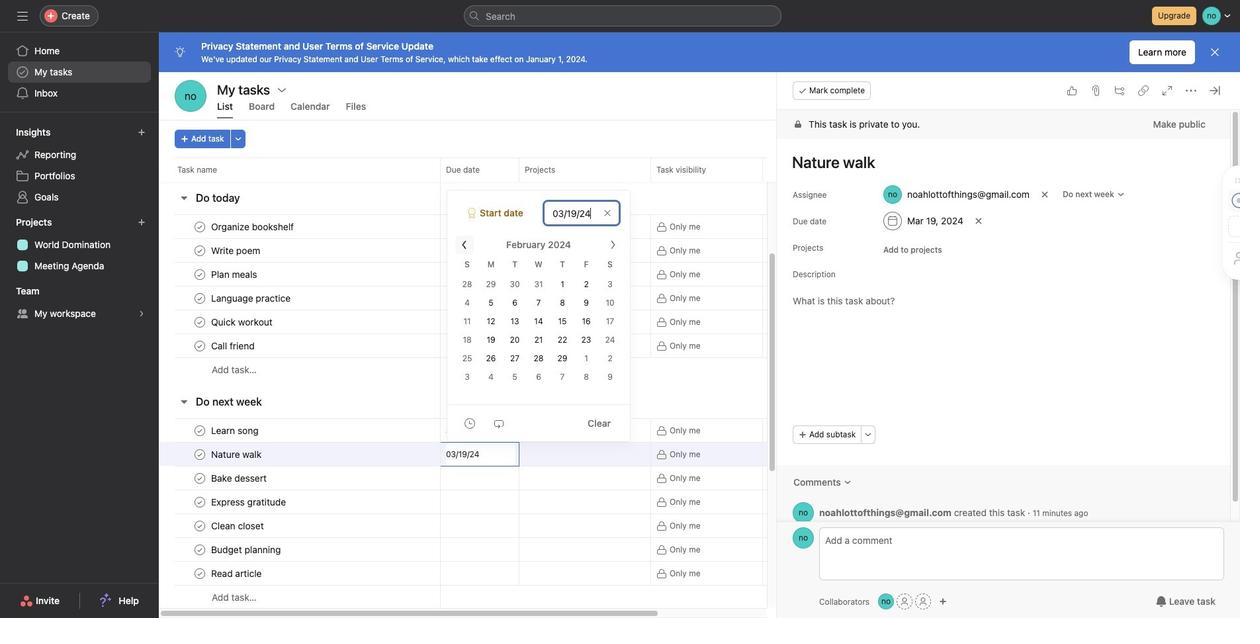 Task type: describe. For each thing, give the bounding box(es) containing it.
mark complete checkbox for learn song cell
[[192, 423, 208, 438]]

linked projects for budget planning cell
[[519, 537, 651, 562]]

mark complete image for task name text box within the quick workout "cell"
[[192, 314, 208, 330]]

0 likes. click to like this task image
[[1067, 85, 1077, 96]]

header do next week tree grid
[[159, 418, 897, 609]]

main content inside the nature walk dialog
[[777, 110, 1230, 540]]

hide sidebar image
[[17, 11, 28, 21]]

collapse task list for this section image
[[179, 396, 189, 407]]

Search tasks, projects, and more text field
[[464, 5, 782, 26]]

4 row from the top
[[159, 262, 897, 287]]

task name text field for budget planning "cell"
[[208, 543, 285, 556]]

mark complete checkbox for budget planning "cell"
[[192, 542, 208, 558]]

mark complete image for budget planning "cell"
[[192, 542, 208, 558]]

header recently assigned tree grid
[[159, 82, 897, 178]]

0 horizontal spatial add or remove collaborators image
[[878, 594, 894, 609]]

12 row from the top
[[159, 490, 897, 514]]

8 row from the top
[[159, 357, 897, 382]]

next month image
[[607, 240, 618, 250]]

add time image
[[465, 418, 475, 428]]

add subtask image
[[1114, 85, 1125, 96]]

organize bookshelf cell
[[159, 214, 441, 239]]

1 row from the top
[[159, 157, 897, 182]]

close details image
[[1210, 85, 1220, 96]]

5 row from the top
[[159, 286, 897, 310]]

1 horizontal spatial clear due date image
[[975, 217, 983, 225]]

task name text field for organize bookshelf cell
[[208, 220, 298, 233]]

14 row from the top
[[159, 537, 897, 562]]

copy task link image
[[1138, 85, 1149, 96]]

mark complete image for task name text field in the organize bookshelf cell
[[192, 219, 208, 235]]

6 row from the top
[[159, 310, 897, 334]]

2 row from the top
[[159, 214, 897, 239]]

plan meals cell
[[159, 262, 441, 287]]

view profile settings image
[[175, 80, 206, 112]]

dismiss image
[[1210, 47, 1220, 58]]

comments image
[[844, 478, 851, 486]]

express gratitude cell
[[159, 490, 441, 514]]

task name text field for "plan meals" cell
[[208, 268, 261, 281]]

open user profile image
[[793, 527, 814, 549]]

new insights image
[[138, 128, 146, 136]]

show options image
[[277, 84, 287, 95]]

linked projects for clean closet cell
[[519, 514, 651, 538]]

11 row from the top
[[159, 466, 897, 490]]

mark complete checkbox for task name text box in the bake dessert cell
[[192, 470, 208, 486]]

linked projects for express gratitude cell
[[519, 490, 651, 514]]

task name text field for mark complete checkbox within quick workout "cell"
[[208, 315, 276, 329]]

read article cell
[[159, 561, 441, 586]]

see details, my workspace image
[[138, 310, 146, 318]]

global element
[[0, 32, 159, 112]]

quick workout cell
[[159, 310, 441, 334]]

0 horizontal spatial clear due date image
[[604, 209, 611, 217]]

task name text field for mark complete checkbox inside the read article cell
[[208, 567, 266, 580]]

task name text field for write poem cell
[[208, 244, 264, 257]]

mark complete checkbox for task name text field inside write poem cell
[[192, 243, 208, 258]]

mark complete checkbox for nature walk cell
[[192, 446, 208, 462]]

task name text field for clean closet cell
[[208, 519, 268, 532]]

projects element
[[0, 210, 159, 279]]

Task Name text field
[[783, 147, 1214, 177]]

more actions image
[[234, 135, 242, 143]]



Task type: vqa. For each thing, say whether or not it's contained in the screenshot.
14th row
yes



Task type: locate. For each thing, give the bounding box(es) containing it.
5 task name text field from the top
[[208, 471, 271, 485]]

1 mark complete image from the top
[[192, 266, 208, 282]]

4 mark complete image from the top
[[192, 338, 208, 354]]

main content
[[777, 110, 1230, 540]]

7 mark complete image from the top
[[192, 518, 208, 534]]

mark complete image inside express gratitude cell
[[192, 494, 208, 510]]

task name text field inside clean closet cell
[[208, 519, 268, 532]]

task name text field inside read article cell
[[208, 567, 266, 580]]

mark complete checkbox inside read article cell
[[192, 565, 208, 581]]

clear due date image down task name text box
[[975, 217, 983, 225]]

2 mark complete checkbox from the top
[[192, 290, 208, 306]]

nature walk dialog
[[777, 72, 1240, 618]]

mark complete image for "plan meals" cell
[[192, 266, 208, 282]]

new project or portfolio image
[[138, 218, 146, 226]]

mark complete checkbox inside language practice cell
[[192, 290, 208, 306]]

15 row from the top
[[159, 561, 897, 586]]

2 task name text field from the top
[[208, 315, 276, 329]]

task name text field inside language practice cell
[[208, 291, 295, 305]]

mark complete image
[[192, 219, 208, 235], [192, 243, 208, 258], [192, 314, 208, 330], [192, 338, 208, 354], [192, 423, 208, 438], [192, 470, 208, 486], [192, 518, 208, 534]]

6 task name text field from the top
[[208, 495, 290, 509]]

add or remove collaborators image
[[878, 594, 894, 609], [939, 598, 947, 605]]

remove assignee image
[[1041, 191, 1049, 199]]

mark complete checkbox inside write poem cell
[[192, 243, 208, 258]]

task name text field for call friend cell
[[208, 339, 259, 352]]

mark complete checkbox for quick workout "cell"
[[192, 314, 208, 330]]

10 row from the top
[[159, 442, 897, 467]]

5 mark complete checkbox from the top
[[192, 446, 208, 462]]

attachments: add a file to this task, nature walk image
[[1091, 85, 1101, 96]]

task name text field inside nature walk cell
[[208, 448, 266, 461]]

3 mark complete checkbox from the top
[[192, 314, 208, 330]]

write poem cell
[[159, 238, 441, 263]]

budget planning cell
[[159, 537, 441, 562]]

5 task name text field from the top
[[208, 519, 268, 532]]

13 row from the top
[[159, 514, 897, 538]]

mark complete image for task name text field inside write poem cell
[[192, 243, 208, 258]]

8 mark complete checkbox from the top
[[192, 565, 208, 581]]

mark complete checkbox inside organize bookshelf cell
[[192, 219, 208, 235]]

mark complete checkbox inside quick workout "cell"
[[192, 314, 208, 330]]

2 mark complete image from the top
[[192, 290, 208, 306]]

Due date text field
[[544, 201, 619, 225]]

mark complete image
[[192, 266, 208, 282], [192, 290, 208, 306], [192, 446, 208, 462], [192, 494, 208, 510], [192, 542, 208, 558], [192, 565, 208, 581]]

mark complete checkbox for task name text field in the organize bookshelf cell
[[192, 219, 208, 235]]

5 mark complete image from the top
[[192, 542, 208, 558]]

set to repeat image
[[494, 418, 504, 428]]

mark complete checkbox for language practice cell
[[192, 290, 208, 306]]

mark complete checkbox for task name text field within the call friend cell
[[192, 338, 208, 354]]

6 task name text field from the top
[[208, 543, 285, 556]]

Task name text field
[[208, 291, 295, 305], [208, 315, 276, 329], [208, 424, 263, 437], [208, 448, 266, 461], [208, 471, 271, 485], [208, 495, 290, 509], [208, 567, 266, 580]]

mark complete checkbox for "plan meals" cell
[[192, 266, 208, 282]]

column header
[[175, 157, 444, 182]]

task name text field inside express gratitude cell
[[208, 495, 290, 509]]

clear due date image
[[604, 209, 611, 217], [975, 217, 983, 225]]

mark complete image for language practice cell
[[192, 290, 208, 306]]

call friend cell
[[159, 334, 441, 358]]

5 mark complete checkbox from the top
[[192, 518, 208, 534]]

mark complete image inside learn song cell
[[192, 423, 208, 438]]

full screen image
[[1162, 85, 1173, 96]]

language practice cell
[[159, 286, 441, 310]]

6 mark complete checkbox from the top
[[192, 494, 208, 510]]

Task name text field
[[208, 220, 298, 233], [208, 244, 264, 257], [208, 268, 261, 281], [208, 339, 259, 352], [208, 519, 268, 532], [208, 543, 285, 556]]

1 task name text field from the top
[[208, 220, 298, 233]]

1 mark complete checkbox from the top
[[192, 266, 208, 282]]

Mark complete checkbox
[[192, 266, 208, 282], [192, 290, 208, 306], [192, 314, 208, 330], [192, 423, 208, 438], [192, 446, 208, 462], [192, 494, 208, 510], [192, 542, 208, 558], [192, 565, 208, 581]]

mark complete checkbox for express gratitude cell in the bottom of the page
[[192, 494, 208, 510]]

3 mark complete image from the top
[[192, 446, 208, 462]]

mark complete checkbox inside clean closet cell
[[192, 518, 208, 534]]

task name text field inside organize bookshelf cell
[[208, 220, 298, 233]]

task name text field inside quick workout "cell"
[[208, 315, 276, 329]]

task name text field for mark complete checkbox inside the express gratitude cell
[[208, 495, 290, 509]]

1 mark complete image from the top
[[192, 219, 208, 235]]

4 mark complete checkbox from the top
[[192, 423, 208, 438]]

6 mark complete image from the top
[[192, 565, 208, 581]]

mark complete image for nature walk cell
[[192, 446, 208, 462]]

task name text field inside bake dessert cell
[[208, 471, 271, 485]]

mark complete checkbox inside bake dessert cell
[[192, 470, 208, 486]]

open user profile image
[[793, 502, 814, 523]]

task name text field inside "plan meals" cell
[[208, 268, 261, 281]]

2 mark complete checkbox from the top
[[192, 243, 208, 258]]

task name text field inside write poem cell
[[208, 244, 264, 257]]

5 mark complete image from the top
[[192, 423, 208, 438]]

7 mark complete checkbox from the top
[[192, 542, 208, 558]]

mark complete image inside call friend cell
[[192, 338, 208, 354]]

4 mark complete checkbox from the top
[[192, 470, 208, 486]]

7 row from the top
[[159, 334, 897, 358]]

3 task name text field from the top
[[208, 424, 263, 437]]

4 task name text field from the top
[[208, 339, 259, 352]]

teams element
[[0, 279, 159, 327]]

1 horizontal spatial add or remove collaborators image
[[939, 598, 947, 605]]

3 row from the top
[[159, 238, 897, 263]]

insights element
[[0, 120, 159, 210]]

None text field
[[446, 443, 515, 466]]

mark complete image inside write poem cell
[[192, 243, 208, 258]]

mark complete image inside read article cell
[[192, 565, 208, 581]]

9 row from the top
[[159, 418, 897, 443]]

previous month image
[[459, 240, 470, 250]]

mark complete image for express gratitude cell in the bottom of the page
[[192, 494, 208, 510]]

mark complete image for task name text field within clean closet cell
[[192, 518, 208, 534]]

mark complete checkbox inside express gratitude cell
[[192, 494, 208, 510]]

collapse task list for this section image
[[179, 193, 189, 203]]

4 task name text field from the top
[[208, 448, 266, 461]]

clear due date image up next month image on the top
[[604, 209, 611, 217]]

mark complete image inside budget planning "cell"
[[192, 542, 208, 558]]

mark complete image inside organize bookshelf cell
[[192, 219, 208, 235]]

mark complete checkbox inside learn song cell
[[192, 423, 208, 438]]

2 mark complete image from the top
[[192, 243, 208, 258]]

row
[[159, 157, 897, 182], [159, 214, 897, 239], [159, 238, 897, 263], [159, 262, 897, 287], [159, 286, 897, 310], [159, 310, 897, 334], [159, 334, 897, 358], [159, 357, 897, 382], [159, 418, 897, 443], [159, 442, 897, 467], [159, 466, 897, 490], [159, 490, 897, 514], [159, 514, 897, 538], [159, 537, 897, 562], [159, 561, 897, 586], [159, 585, 897, 609]]

clean closet cell
[[159, 514, 441, 538]]

learn song cell
[[159, 418, 441, 443]]

banner
[[159, 32, 1240, 72]]

1 mark complete checkbox from the top
[[192, 219, 208, 235]]

task name text field inside budget planning "cell"
[[208, 543, 285, 556]]

mark complete checkbox inside call friend cell
[[192, 338, 208, 354]]

mark complete image inside bake dessert cell
[[192, 470, 208, 486]]

mark complete image inside "plan meals" cell
[[192, 266, 208, 282]]

3 mark complete image from the top
[[192, 314, 208, 330]]

3 task name text field from the top
[[208, 268, 261, 281]]

mark complete image inside nature walk cell
[[192, 446, 208, 462]]

task name text field for mark complete checkbox within language practice cell
[[208, 291, 295, 305]]

mark complete checkbox inside "plan meals" cell
[[192, 266, 208, 282]]

4 mark complete image from the top
[[192, 494, 208, 510]]

more options image
[[864, 431, 872, 439]]

mark complete checkbox for read article cell
[[192, 565, 208, 581]]

6 mark complete image from the top
[[192, 470, 208, 486]]

mark complete image inside language practice cell
[[192, 290, 208, 306]]

mark complete image for read article cell
[[192, 565, 208, 581]]

task name text field inside learn song cell
[[208, 424, 263, 437]]

2 task name text field from the top
[[208, 244, 264, 257]]

mark complete image for task name text box in the bake dessert cell
[[192, 470, 208, 486]]

7 task name text field from the top
[[208, 567, 266, 580]]

1 task name text field from the top
[[208, 291, 295, 305]]

linked projects for read article cell
[[519, 561, 651, 586]]

mark complete image for task name text box inside learn song cell
[[192, 423, 208, 438]]

header do today tree grid
[[159, 214, 897, 382]]

bake dessert cell
[[159, 466, 441, 490]]

task name text field for mark complete checkbox in the learn song cell
[[208, 424, 263, 437]]

3 mark complete checkbox from the top
[[192, 338, 208, 354]]

16 row from the top
[[159, 585, 897, 609]]

mark complete checkbox inside budget planning "cell"
[[192, 542, 208, 558]]

nature walk cell
[[159, 442, 441, 467]]

task name text field inside call friend cell
[[208, 339, 259, 352]]

mark complete checkbox inside nature walk cell
[[192, 446, 208, 462]]

mark complete checkbox for task name text field within clean closet cell
[[192, 518, 208, 534]]

mark complete image inside quick workout "cell"
[[192, 314, 208, 330]]

mark complete image for task name text field within the call friend cell
[[192, 338, 208, 354]]

Mark complete checkbox
[[192, 219, 208, 235], [192, 243, 208, 258], [192, 338, 208, 354], [192, 470, 208, 486], [192, 518, 208, 534]]

task name text field for mark complete checkbox within nature walk cell
[[208, 448, 266, 461]]

none text field inside header do next week tree grid
[[446, 443, 515, 466]]

mark complete image inside clean closet cell
[[192, 518, 208, 534]]

more actions for this task image
[[1186, 85, 1196, 96]]



